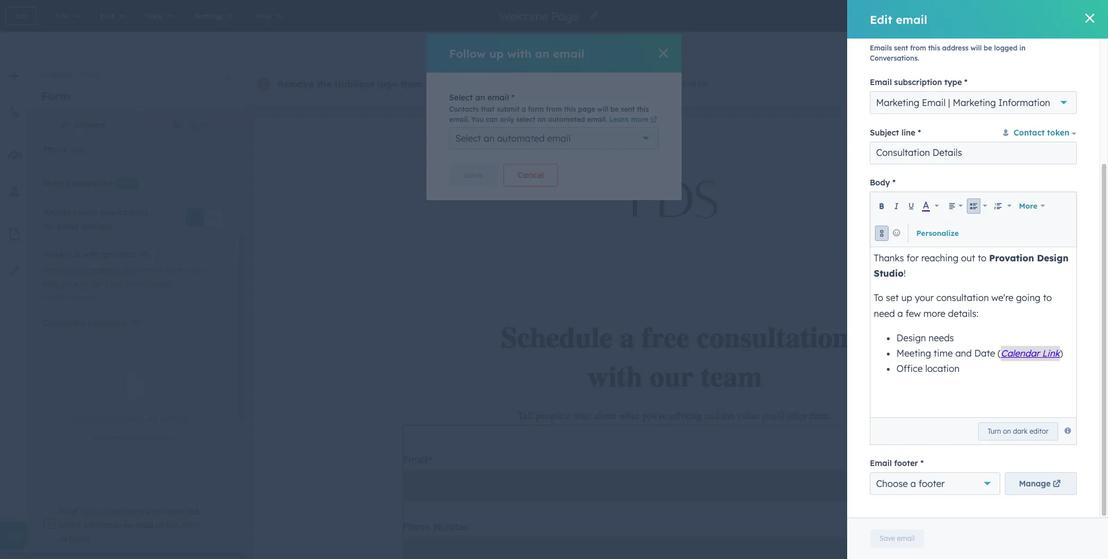Task type: locate. For each thing, give the bounding box(es) containing it.
1 horizontal spatial up
[[490, 46, 504, 60]]

2 vertical spatial to
[[153, 507, 161, 517]]

save down choose
[[880, 535, 896, 543]]

0 vertical spatial automated
[[548, 115, 586, 124]]

unlock premium features with crm suite starter.
[[527, 78, 709, 89]]

the
[[317, 78, 332, 90], [89, 279, 101, 289], [166, 521, 179, 531]]

will left logged
[[971, 44, 983, 52]]

email inside marketing email | marketing information "popup button"
[[923, 97, 946, 108]]

only
[[500, 115, 515, 124]]

connected workflows
[[43, 319, 127, 329]]

alert
[[43, 355, 223, 448]]

tab panel
[[30, 0, 245, 550]]

1 vertical spatial workflows
[[160, 415, 192, 423]]

choose a footer
[[877, 479, 945, 490]]

styles link
[[137, 112, 245, 139]]

up
[[490, 46, 504, 60], [71, 250, 81, 260]]

workflows down select an email button
[[87, 319, 127, 329]]

send inside send an automated email to contacts when they submit the form on this page.
[[43, 266, 62, 276]]

1 horizontal spatial email.
[[588, 115, 608, 124]]

select an email button
[[43, 291, 108, 305]]

form right contents button
[[82, 71, 100, 79]]

1 horizontal spatial from
[[546, 105, 562, 114]]

automated inside contacts that submit a form from this page will be sent this email. you can only select an automated email.
[[548, 115, 586, 124]]

0 horizontal spatial with
[[83, 250, 100, 260]]

follow down for
[[43, 250, 68, 260]]

0 horizontal spatial from
[[401, 78, 423, 90]]

1 vertical spatial be
[[611, 105, 619, 114]]

tab list containing content
[[30, 112, 245, 140]]

select an email up that
[[449, 93, 509, 103]]

close image
[[1086, 14, 1095, 23], [659, 49, 669, 58]]

the for send an automated email to contacts when they submit the form on this page.
[[89, 279, 101, 289]]

email up defaults
[[59, 521, 81, 531]]

0 vertical spatial close image
[[1086, 14, 1095, 23]]

a up select
[[522, 105, 526, 114]]

in inside emails sent from this address will be logged in conversations.
[[1020, 44, 1026, 52]]

address down autosaved
[[943, 44, 969, 52]]

they
[[43, 279, 59, 289]]

1 horizontal spatial address
[[943, 44, 969, 52]]

1 vertical spatial select an email
[[43, 293, 95, 302]]

link opens in a new window image
[[651, 117, 658, 124]]

0 horizontal spatial on
[[124, 279, 133, 289]]

automated inside send an automated email to contacts when they submit the form on this page.
[[76, 266, 118, 276]]

group
[[529, 36, 574, 56], [1062, 36, 1098, 56], [968, 199, 991, 214], [992, 199, 1015, 214]]

0 vertical spatial follow up with an email
[[449, 46, 585, 60]]

1 horizontal spatial workflows
[[160, 415, 192, 423]]

the right of
[[166, 521, 179, 531]]

1 vertical spatial from
[[401, 78, 423, 90]]

email inside send form notifications to specified email addresses instead of the form defaults
[[59, 521, 81, 531]]

automated for select an automated email
[[497, 133, 545, 144]]

learn
[[610, 115, 629, 124]]

form
[[82, 71, 100, 79], [41, 89, 71, 103], [43, 178, 64, 188]]

marketing right |
[[954, 97, 997, 108]]

1 vertical spatial footer
[[919, 479, 945, 490]]

addresses
[[83, 521, 122, 531]]

exit link
[[6, 7, 37, 25]]

0 vertical spatial will
[[971, 44, 983, 52]]

tab list
[[30, 112, 245, 140]]

marketing down email subscription type
[[877, 97, 920, 108]]

an down can
[[484, 133, 495, 144]]

email.
[[449, 115, 470, 124], [588, 115, 608, 124]]

email up choose
[[871, 459, 893, 469]]

0 vertical spatial to
[[142, 266, 150, 276]]

0 horizontal spatial up
[[71, 250, 81, 260]]

in right logged
[[1020, 44, 1026, 52]]

automated up select an email button
[[76, 266, 118, 276]]

automated inside popup button
[[497, 133, 545, 144]]

send
[[43, 266, 62, 276], [59, 507, 79, 517]]

footer up choose a footer
[[895, 459, 919, 469]]

form inside navigation
[[82, 71, 100, 79]]

0 vertical spatial in
[[1020, 44, 1026, 52]]

address
[[943, 44, 969, 52], [81, 221, 112, 231]]

be left logged
[[985, 44, 993, 52]]

0 vertical spatial select
[[449, 93, 473, 103]]

this form isn't used in any workflows
[[74, 415, 192, 423]]

to inside send form notifications to specified email addresses instead of the form defaults
[[153, 507, 161, 517]]

2 horizontal spatial to
[[153, 507, 161, 517]]

2 horizontal spatial a
[[911, 479, 917, 490]]

1 horizontal spatial with
[[508, 46, 532, 60]]

2 vertical spatial form
[[43, 178, 64, 188]]

specified
[[164, 507, 199, 517]]

submit up only
[[497, 105, 520, 114]]

form down the "specified"
[[181, 521, 200, 531]]

on inside button
[[1004, 427, 1012, 436]]

0 horizontal spatial save
[[464, 170, 483, 180]]

0 horizontal spatial submit
[[62, 279, 87, 289]]

a inside contacts that submit a form from this page will be sent this email. you can only select an automated email.
[[522, 105, 526, 114]]

navigation
[[30, 61, 245, 81]]

submit up select an email button
[[62, 279, 87, 289]]

0 vertical spatial be
[[985, 44, 993, 52]]

preview button
[[990, 7, 1034, 25]]

0 horizontal spatial email.
[[449, 115, 470, 124]]

None field
[[499, 8, 583, 24]]

1 vertical spatial follow
[[43, 250, 68, 260]]

to inside send an automated email to contacts when they submit the form on this page.
[[142, 266, 150, 276]]

0 horizontal spatial will
[[598, 105, 609, 114]]

1 horizontal spatial a
[[522, 105, 526, 114]]

1 horizontal spatial the
[[166, 521, 179, 531]]

in
[[1020, 44, 1026, 52], [138, 415, 144, 423]]

0 horizontal spatial follow
[[43, 250, 68, 260]]

will right page
[[598, 105, 609, 114]]

follow up with an email up pages.
[[449, 46, 585, 60]]

submit
[[497, 105, 520, 114], [62, 279, 87, 289]]

in left "any"
[[138, 415, 144, 423]]

0 vertical spatial from
[[911, 44, 927, 52]]

0 horizontal spatial follow up with an email
[[43, 250, 136, 260]]

1 horizontal spatial submit
[[497, 105, 520, 114]]

select up contacts
[[449, 93, 473, 103]]

footer right choose
[[919, 479, 945, 490]]

0 vertical spatial send
[[43, 266, 62, 276]]

1 vertical spatial email
[[923, 97, 946, 108]]

1 horizontal spatial will
[[971, 44, 983, 52]]

to
[[142, 266, 150, 276], [124, 434, 131, 443], [153, 507, 161, 517]]

manage link
[[1006, 473, 1078, 496]]

application containing more
[[871, 192, 1078, 446]]

sent up 'conversations.'
[[895, 44, 909, 52]]

settings
[[1022, 41, 1052, 51]]

0 vertical spatial a
[[522, 105, 526, 114]]

1 horizontal spatial on
[[1004, 427, 1012, 436]]

form inside send an automated email to contacts when they submit the form on this page.
[[104, 279, 122, 289]]

you
[[472, 115, 484, 124]]

2 vertical spatial the
[[166, 521, 179, 531]]

an up connected
[[66, 293, 74, 302]]

0 horizontal spatial workflows
[[87, 319, 127, 329]]

will inside emails sent from this address will be logged in conversations.
[[971, 44, 983, 52]]

automated down page
[[548, 115, 586, 124]]

1 vertical spatial select
[[456, 133, 482, 144]]

1 vertical spatial submit
[[62, 279, 87, 289]]

this left 'page.'
[[135, 279, 149, 289]]

token
[[1048, 128, 1070, 138]]

send up defaults
[[59, 507, 79, 517]]

1 horizontal spatial in
[[1020, 44, 1026, 52]]

1 horizontal spatial be
[[985, 44, 993, 52]]

2 email. from the left
[[588, 115, 608, 124]]

0 horizontal spatial sent
[[621, 105, 635, 114]]

with
[[508, 46, 532, 60], [624, 78, 639, 89], [83, 250, 100, 260]]

form up always
[[43, 178, 64, 188]]

1 vertical spatial follow up with an email
[[43, 250, 136, 260]]

0 vertical spatial the
[[317, 78, 332, 90]]

automated
[[548, 115, 586, 124], [497, 133, 545, 144], [76, 266, 118, 276]]

send for send form notifications to specified email addresses instead of the form defaults
[[59, 507, 79, 517]]

from right logo at the left of page
[[401, 78, 423, 90]]

2 horizontal spatial from
[[911, 44, 927, 52]]

1 vertical spatial sent
[[621, 105, 635, 114]]

|
[[949, 97, 951, 108]]

this inside send an automated email to contacts when they submit the form on this page.
[[135, 279, 149, 289]]

cancel button
[[504, 164, 559, 187]]

save down select an automated email
[[464, 170, 483, 180]]

email. down page
[[588, 115, 608, 124]]

an up unlock
[[535, 46, 550, 60]]

the right remove
[[317, 78, 332, 90]]

0 vertical spatial sent
[[895, 44, 909, 52]]

form down contents
[[41, 89, 71, 103]]

0 vertical spatial form
[[82, 71, 100, 79]]

follow up landing
[[449, 46, 486, 60]]

of
[[156, 521, 164, 531]]

email inside always create new contact for email address
[[57, 221, 79, 231]]

editor
[[1030, 427, 1049, 436]]

close image right "publish" button
[[1086, 14, 1095, 23]]

0 horizontal spatial a
[[132, 434, 137, 443]]

email down choose a footer
[[898, 535, 915, 543]]

select
[[449, 93, 473, 103], [456, 133, 482, 144], [43, 293, 64, 302]]

1 vertical spatial automated
[[497, 133, 545, 144]]

form right add
[[107, 434, 122, 443]]

up down always create new contact for email address
[[71, 250, 81, 260]]

on inside send an automated email to contacts when they submit the form on this page.
[[124, 279, 133, 289]]

0 vertical spatial select an email
[[449, 93, 509, 103]]

follow inside tab panel
[[43, 250, 68, 260]]

turn on dark editor
[[988, 427, 1049, 436]]

0 horizontal spatial address
[[81, 221, 112, 231]]

be
[[985, 44, 993, 52], [611, 105, 619, 114]]

1 vertical spatial the
[[89, 279, 101, 289]]

0 vertical spatial follow
[[449, 46, 486, 60]]

form up select an email button
[[104, 279, 122, 289]]

an
[[535, 46, 550, 60], [476, 93, 485, 103], [538, 115, 546, 124], [484, 133, 495, 144], [102, 250, 112, 260], [64, 266, 74, 276], [66, 293, 74, 302]]

marketing email | marketing information
[[877, 97, 1051, 108]]

email up send an automated email to contacts when they submit the form on this page.
[[114, 250, 136, 260]]

2 horizontal spatial automated
[[548, 115, 586, 124]]

be up learn
[[611, 105, 619, 114]]

0 horizontal spatial the
[[89, 279, 101, 289]]

1 horizontal spatial save
[[880, 535, 896, 543]]

content
[[75, 120, 106, 131]]

follow
[[449, 46, 486, 60], [43, 250, 68, 260]]

2 marketing from the left
[[954, 97, 997, 108]]

with left crm
[[624, 78, 639, 89]]

form up addresses
[[81, 507, 100, 517]]

pages.
[[488, 78, 518, 90]]

email
[[897, 12, 928, 26], [553, 46, 585, 60], [488, 93, 509, 103], [548, 133, 571, 144], [57, 221, 79, 231], [114, 250, 136, 260], [120, 266, 140, 276], [77, 293, 95, 302], [59, 521, 81, 531], [898, 535, 915, 543]]

exit
[[15, 11, 27, 20]]

a inside "popup button"
[[132, 434, 137, 443]]

subject
[[871, 128, 900, 138]]

with up pages.
[[508, 46, 532, 60]]

1 horizontal spatial select an email
[[449, 93, 509, 103]]

form right this
[[89, 415, 104, 423]]

always create new contact for email address
[[44, 208, 149, 231]]

0 horizontal spatial in
[[138, 415, 144, 423]]

follow up with an email down always create new contact for email address
[[43, 250, 136, 260]]

a
[[522, 105, 526, 114], [132, 434, 137, 443], [911, 479, 917, 490]]

on right turn
[[1004, 427, 1012, 436]]

select
[[517, 115, 536, 124]]

the inside send form notifications to specified email addresses instead of the form defaults
[[166, 521, 179, 531]]

2 horizontal spatial with
[[624, 78, 639, 89]]

2 vertical spatial select
[[43, 293, 64, 302]]

personalize
[[917, 229, 960, 238]]

application
[[871, 192, 1078, 446]]

2 vertical spatial a
[[911, 479, 917, 490]]

email down 'conversations.'
[[871, 77, 893, 87]]

styles
[[188, 120, 210, 131]]

workflows right "any"
[[160, 415, 192, 423]]

to up of
[[153, 507, 161, 517]]

email. down contacts
[[449, 115, 470, 124]]

from inside contacts that submit a form from this page will be sent this email. you can only select an automated email.
[[546, 105, 562, 114]]

2 vertical spatial from
[[546, 105, 562, 114]]

to left contacts
[[142, 266, 150, 276]]

0 horizontal spatial automated
[[76, 266, 118, 276]]

1 horizontal spatial follow
[[449, 46, 486, 60]]

1 horizontal spatial automated
[[497, 133, 545, 144]]

email inside send an automated email to contacts when they submit the form on this page.
[[120, 266, 140, 276]]

details
[[933, 147, 963, 159]]

0 vertical spatial with
[[508, 46, 532, 60]]

to down used
[[124, 434, 131, 443]]

logo
[[378, 78, 398, 90]]

automated down select
[[497, 133, 545, 144]]

send up they
[[43, 266, 62, 276]]

select an email down they
[[43, 293, 95, 302]]

0 horizontal spatial select an email
[[43, 293, 95, 302]]

email footer element
[[871, 473, 1078, 496]]

save
[[464, 170, 483, 180], [880, 535, 896, 543]]

close image up suite
[[659, 49, 669, 58]]

save inside follow up with an email dialog
[[464, 170, 483, 180]]

0 vertical spatial save
[[464, 170, 483, 180]]

submit inside send an automated email to contacts when they submit the form on this page.
[[62, 279, 87, 289]]

an right select
[[538, 115, 546, 124]]

0 horizontal spatial to
[[124, 434, 131, 443]]

1 vertical spatial to
[[124, 434, 131, 443]]

an inside button
[[66, 293, 74, 302]]

1 vertical spatial save
[[880, 535, 896, 543]]

0 vertical spatial email
[[871, 77, 893, 87]]

on left 'page.'
[[124, 279, 133, 289]]

this up more
[[637, 105, 649, 114]]

0 horizontal spatial be
[[611, 105, 619, 114]]

with down always create new contact for email address
[[83, 250, 100, 260]]

form up select
[[528, 105, 544, 114]]

footer inside popup button
[[919, 479, 945, 490]]

0 vertical spatial up
[[490, 46, 504, 60]]

footer
[[895, 459, 919, 469], [919, 479, 945, 490]]

0 vertical spatial on
[[124, 279, 133, 289]]

starter.
[[682, 78, 709, 89]]

an up send an automated email to contacts when they submit the form on this page.
[[102, 250, 112, 260]]

2 vertical spatial with
[[83, 250, 100, 260]]

1 horizontal spatial marketing
[[954, 97, 997, 108]]

this
[[74, 415, 87, 423]]

select down you
[[456, 133, 482, 144]]

sent up learn more
[[621, 105, 635, 114]]

1 horizontal spatial close image
[[1086, 14, 1095, 23]]

email left contacts
[[120, 266, 140, 276]]

save inside edit email dialog
[[880, 535, 896, 543]]

from up 'conversations.'
[[911, 44, 927, 52]]

marketing
[[877, 97, 920, 108], [954, 97, 997, 108]]

email for marketing email | marketing information
[[871, 77, 893, 87]]

from up select an automated email popup button
[[546, 105, 562, 114]]

2 horizontal spatial the
[[317, 78, 332, 90]]

a right choose
[[911, 479, 917, 490]]

this up subscription
[[929, 44, 941, 52]]

add
[[92, 434, 105, 443]]

a left workflow at the left of page
[[132, 434, 137, 443]]

the inside send an automated email to contacts when they submit the form on this page.
[[89, 279, 101, 289]]

save for save
[[464, 170, 483, 180]]

select an email inside button
[[43, 293, 95, 302]]

an up select an email button
[[64, 266, 74, 276]]

email down contacts that submit a form from this page will be sent this email. you can only select an automated email.
[[548, 133, 571, 144]]

2 vertical spatial email
[[871, 459, 893, 469]]

address down create
[[81, 221, 112, 231]]

1 vertical spatial close image
[[659, 49, 669, 58]]

edit email
[[871, 12, 928, 26]]

contents button
[[41, 71, 71, 79]]

learn more
[[610, 115, 649, 124]]

email down always
[[57, 221, 79, 231]]

this left page
[[564, 105, 577, 114]]

1 vertical spatial on
[[1004, 427, 1012, 436]]

alert containing this form isn't used in any workflows
[[43, 355, 223, 448]]

form
[[528, 105, 544, 114], [104, 279, 122, 289], [89, 415, 104, 423], [107, 434, 122, 443], [81, 507, 100, 517], [181, 521, 200, 531]]

send inside send form notifications to specified email addresses instead of the form defaults
[[59, 507, 79, 517]]

0 vertical spatial submit
[[497, 105, 520, 114]]

2 vertical spatial automated
[[76, 266, 118, 276]]

1 vertical spatial send
[[59, 507, 79, 517]]

premium
[[555, 78, 588, 89]]

the up select an email button
[[89, 279, 101, 289]]

1 email. from the left
[[449, 115, 470, 124]]

email left |
[[923, 97, 946, 108]]

email up the 'connected workflows'
[[77, 293, 95, 302]]

up up pages.
[[490, 46, 504, 60]]

1 horizontal spatial sent
[[895, 44, 909, 52]]

select down they
[[43, 293, 64, 302]]



Task type: vqa. For each thing, say whether or not it's contained in the screenshot.
first email. from right
yes



Task type: describe. For each thing, give the bounding box(es) containing it.
autosaved
[[942, 11, 983, 21]]

0 horizontal spatial close image
[[659, 49, 669, 58]]

beta button
[[0, 522, 29, 550]]

create
[[73, 208, 98, 218]]

landing
[[450, 78, 485, 90]]

edit
[[871, 12, 893, 26]]

from inside emails sent from this address will be logged in conversations.
[[911, 44, 927, 52]]

navigation containing contents
[[30, 61, 245, 81]]

1 marketing from the left
[[877, 97, 920, 108]]

select inside button
[[43, 293, 64, 302]]

publish group
[[1041, 7, 1098, 25]]

page.
[[151, 279, 172, 289]]

information
[[999, 97, 1051, 108]]

this inside emails sent from this address will be logged in conversations.
[[929, 44, 941, 52]]

sent inside contacts that submit a form from this page will be sent this email. you can only select an automated email.
[[621, 105, 635, 114]]

marketing email | marketing information button
[[871, 91, 1078, 114]]

be inside contacts that submit a form from this page will be sent this email. you can only select an automated email.
[[611, 105, 619, 114]]

close image
[[224, 74, 231, 81]]

learn more link
[[610, 115, 659, 124]]

email subscription type
[[871, 77, 963, 87]]

form inside "popup button"
[[107, 434, 122, 443]]

follow inside dialog
[[449, 46, 486, 60]]

always
[[44, 208, 71, 218]]

line
[[902, 128, 916, 138]]

any
[[146, 415, 158, 423]]

sent inside emails sent from this address will be logged in conversations.
[[895, 44, 909, 52]]

a for form
[[522, 105, 526, 114]]

email right edit
[[897, 12, 928, 26]]

save email
[[880, 535, 915, 543]]

connected
[[43, 319, 85, 329]]

alert inside tab panel
[[43, 355, 223, 448]]

save email button
[[871, 530, 925, 548]]

contact token button
[[1002, 128, 1078, 138]]

the for send form notifications to specified email addresses instead of the form defaults
[[166, 521, 179, 531]]

when
[[187, 266, 207, 276]]

automated for send an automated email to contacts when they submit the form on this page.
[[76, 266, 118, 276]]

select an email inside follow up with an email dialog
[[449, 93, 509, 103]]

follow up with an email dialog
[[427, 34, 682, 200]]

unlock
[[527, 78, 553, 89]]

an inside contacts that submit a form from this page will be sent this email. you can only select an automated email.
[[538, 115, 546, 124]]

defaults
[[59, 534, 91, 545]]

hubspot
[[335, 78, 375, 90]]

0 vertical spatial workflows
[[87, 319, 127, 329]]

add form to a workflow
[[92, 434, 167, 443]]

to inside "popup button"
[[124, 434, 131, 443]]

more
[[631, 115, 649, 124]]

subject line
[[871, 128, 916, 138]]

choose a footer button
[[871, 473, 1001, 496]]

new
[[101, 208, 117, 218]]

caret image
[[214, 177, 221, 189]]

an inside popup button
[[484, 133, 495, 144]]

1 vertical spatial form
[[41, 89, 71, 103]]

remove the hubspot logo from your landing pages.
[[278, 78, 518, 90]]

send for send an automated email to contacts when they submit the form on this page.
[[43, 266, 62, 276]]

publish
[[1051, 11, 1074, 20]]

features
[[591, 78, 622, 89]]

be inside emails sent from this address will be logged in conversations.
[[985, 44, 993, 52]]

suite
[[661, 78, 680, 89]]

consultation
[[877, 147, 931, 159]]

a for workflow
[[132, 434, 137, 443]]

autosaved button
[[942, 9, 983, 23]]

select inside popup button
[[456, 133, 482, 144]]

follow up with an email element
[[43, 264, 223, 305]]

save button
[[449, 164, 497, 187]]

isn't
[[106, 415, 119, 423]]

edit email dialog
[[848, 0, 1109, 560]]

form button
[[71, 71, 100, 79]]

can
[[486, 115, 498, 124]]

contents
[[41, 71, 71, 79]]

contact token
[[1014, 128, 1070, 138]]

send an automated email to contacts when they submit the form on this page.
[[43, 266, 207, 289]]

your
[[426, 78, 447, 90]]

email for choose a footer
[[871, 459, 893, 469]]

contact
[[1014, 128, 1046, 138]]

submit inside contacts that submit a form from this page will be sent this email. you can only select an automated email.
[[497, 105, 520, 114]]

2
[[1096, 3, 1099, 10]]

contacts
[[152, 266, 185, 276]]

email inside popup button
[[548, 133, 571, 144]]

1 vertical spatial with
[[624, 78, 639, 89]]

address inside emails sent from this address will be logged in conversations.
[[943, 44, 969, 52]]

will inside contacts that submit a form from this page will be sent this email. you can only select an automated email.
[[598, 105, 609, 114]]

notifications
[[102, 507, 151, 517]]

beta
[[6, 531, 23, 541]]

email down pages.
[[488, 93, 509, 103]]

that
[[481, 105, 495, 114]]

manage
[[1020, 479, 1052, 489]]

follow up with an email inside dialog
[[449, 46, 585, 60]]

an up that
[[476, 93, 485, 103]]

used
[[121, 415, 136, 423]]

instead
[[125, 521, 154, 531]]

1 vertical spatial in
[[138, 415, 144, 423]]

up inside dialog
[[490, 46, 504, 60]]

email up premium
[[553, 46, 585, 60]]

an inside send an automated email to contacts when they submit the form on this page.
[[64, 266, 74, 276]]

form inside contacts that submit a form from this page will be sent this email. you can only select an automated email.
[[528, 105, 544, 114]]

emails sent from this address will be logged in conversations.
[[871, 44, 1026, 62]]

a inside popup button
[[911, 479, 917, 490]]

emails
[[871, 44, 893, 52]]

address inside always create new contact for email address
[[81, 221, 112, 231]]

body
[[871, 178, 891, 188]]

close image inside edit email dialog
[[1086, 14, 1095, 23]]

preview
[[1000, 11, 1025, 20]]

email footer
[[871, 459, 919, 469]]

0 vertical spatial footer
[[895, 459, 919, 469]]

with inside dialog
[[508, 46, 532, 60]]

dark
[[1014, 427, 1028, 436]]

select an automated email
[[456, 133, 571, 144]]

turn on dark editor button
[[979, 423, 1059, 441]]

personalize button
[[914, 222, 963, 244]]

logged
[[995, 44, 1018, 52]]

contacts that submit a form from this page will be sent this email. you can only select an automated email.
[[449, 105, 649, 124]]

choose
[[877, 479, 909, 490]]

new
[[120, 179, 134, 187]]

1 vertical spatial up
[[71, 250, 81, 260]]

tab panel containing form automation
[[30, 0, 245, 550]]

contacts
[[449, 105, 479, 114]]

contact
[[119, 208, 149, 218]]

more
[[1020, 201, 1038, 210]]

crm
[[642, 78, 659, 89]]

settings button
[[1005, 36, 1057, 56]]

publish button
[[1041, 7, 1083, 25]]

application inside edit email dialog
[[871, 192, 1078, 446]]

consultation details
[[877, 147, 963, 159]]

workflow
[[139, 434, 167, 443]]

more button
[[1016, 195, 1049, 217]]

remove
[[278, 78, 314, 90]]

save for save email
[[880, 535, 896, 543]]

link opens in a new window image
[[651, 117, 658, 124]]

subscription
[[895, 77, 943, 87]]

turn
[[988, 427, 1002, 436]]

select an automated email button
[[449, 127, 659, 150]]



